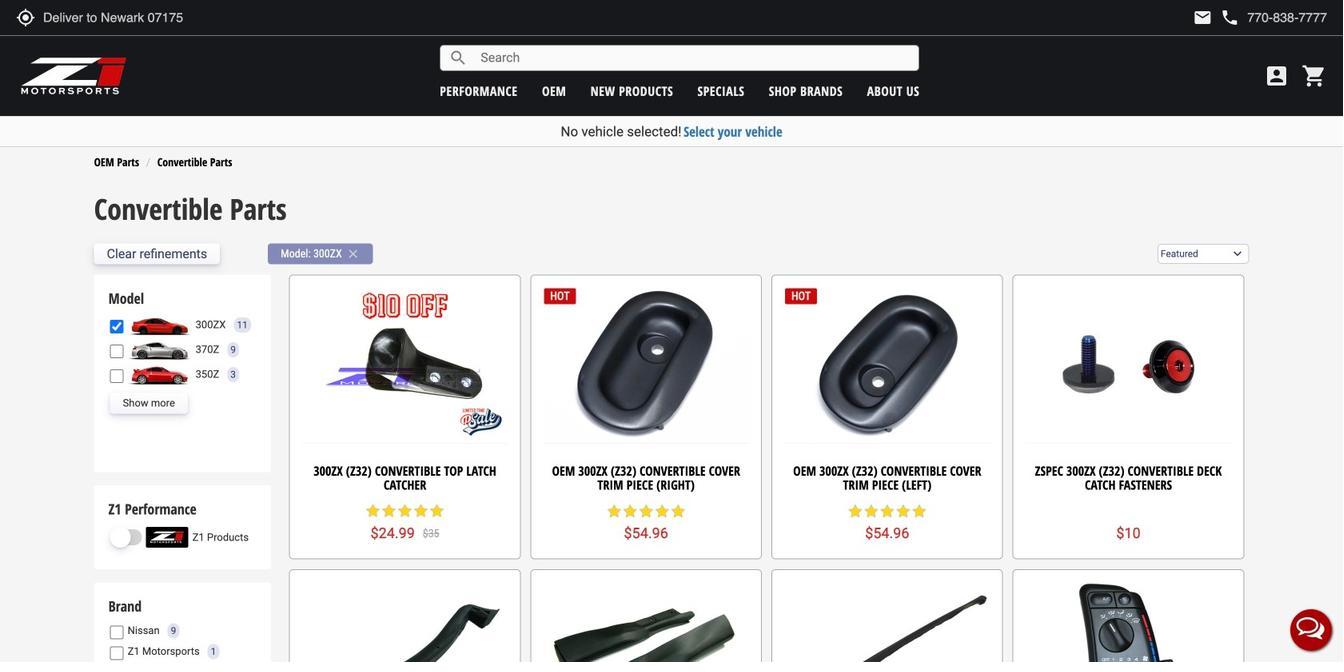 Task type: vqa. For each thing, say whether or not it's contained in the screenshot.
option
yes



Task type: describe. For each thing, give the bounding box(es) containing it.
nissan 350z z33 2003 2004 2005 2006 2007 2008 2009 vq35de 3.5l revup rev up vq35hr nismo z1 motorsports image
[[128, 364, 192, 385]]

z1 motorsports logo image
[[20, 56, 128, 96]]



Task type: locate. For each thing, give the bounding box(es) containing it.
Search search field
[[468, 46, 919, 70]]

nissan 370z z34 2009 2010 2011 2012 2013 2014 2015 2016 2017 2018 2019 3.7l vq37vhr vhr nismo z1 motorsports image
[[128, 339, 192, 360]]

nissan 300zx z32 1990 1991 1992 1993 1994 1995 1996 vg30dett vg30de twin turbo non turbo z1 motorsports image
[[128, 315, 192, 335]]

None checkbox
[[110, 345, 124, 358], [110, 369, 124, 383], [110, 626, 124, 639], [110, 345, 124, 358], [110, 369, 124, 383], [110, 626, 124, 639]]

None checkbox
[[110, 320, 124, 333], [110, 647, 124, 660], [110, 320, 124, 333], [110, 647, 124, 660]]



